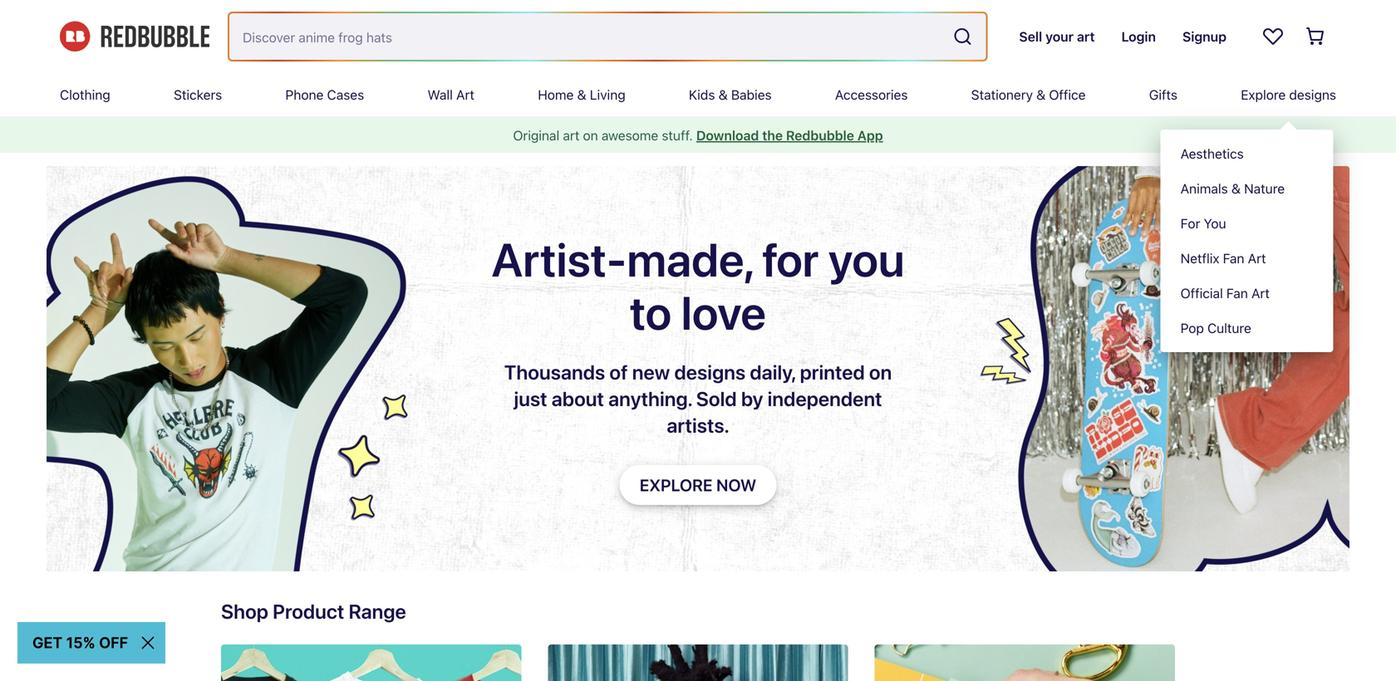 Task type: vqa. For each thing, say whether or not it's contained in the screenshot.
radio
no



Task type: locate. For each thing, give the bounding box(es) containing it.
stickers link
[[174, 73, 222, 116]]

wall art
[[428, 87, 475, 103]]

art for official fan art
[[1252, 286, 1270, 301]]

designs right explore
[[1290, 87, 1337, 103]]

None field
[[229, 13, 986, 60]]

fan
[[1223, 251, 1245, 266], [1227, 286, 1248, 301]]

art up official fan art link
[[1248, 251, 1266, 266]]

netflix fan art link
[[1161, 241, 1334, 276]]

on
[[583, 128, 598, 143], [869, 361, 892, 384]]

1 vertical spatial designs
[[675, 361, 746, 384]]

art up pop culture link
[[1252, 286, 1270, 301]]

thousands
[[504, 361, 605, 384]]

menu bar
[[60, 73, 1337, 352]]

shop t-shirts image
[[221, 645, 521, 682]]

you
[[1204, 216, 1227, 232]]

fan for official
[[1227, 286, 1248, 301]]

0 vertical spatial designs
[[1290, 87, 1337, 103]]

2 vertical spatial art
[[1252, 286, 1270, 301]]

cases
[[327, 87, 364, 103]]

menu bar containing clothing
[[60, 73, 1337, 352]]

of
[[610, 361, 628, 384]]

pop
[[1181, 320, 1204, 336]]

& left office
[[1037, 87, 1046, 103]]

&
[[577, 87, 587, 103], [719, 87, 728, 103], [1037, 87, 1046, 103], [1232, 181, 1241, 197]]

& right kids at the top
[[719, 87, 728, 103]]

designs
[[1290, 87, 1337, 103], [675, 361, 746, 384]]

designs up the sold
[[675, 361, 746, 384]]

stickers
[[174, 87, 222, 103]]

shop
[[221, 600, 268, 623]]

the
[[762, 128, 783, 143]]

to
[[630, 285, 672, 340]]

1 vertical spatial art
[[1248, 251, 1266, 266]]

stationery & office
[[972, 87, 1086, 103]]

clothing link
[[60, 73, 110, 116]]

1 vertical spatial fan
[[1227, 286, 1248, 301]]

& left nature
[[1232, 181, 1241, 197]]

& left living
[[577, 87, 587, 103]]

kids & babies link
[[689, 73, 772, 116]]

fan right official
[[1227, 286, 1248, 301]]

just
[[514, 387, 547, 411]]

art right wall
[[456, 87, 475, 103]]

about
[[552, 387, 604, 411]]

& for kids
[[719, 87, 728, 103]]

kids & babies
[[689, 87, 772, 103]]

on inside thousands of new designs daily, printed on just about anything. sold by independent artists.
[[869, 361, 892, 384]]

aesthetics
[[1181, 146, 1244, 162]]

menu containing aesthetics
[[1161, 130, 1334, 352]]

explore designs
[[1241, 87, 1337, 103]]

on right art
[[583, 128, 598, 143]]

range
[[349, 600, 406, 623]]

stuff.
[[662, 128, 693, 143]]

animals & nature
[[1181, 181, 1285, 197]]

pop culture
[[1181, 320, 1252, 336]]

0 vertical spatial fan
[[1223, 251, 1245, 266]]

1 vertical spatial on
[[869, 361, 892, 384]]

on right printed
[[869, 361, 892, 384]]

menu item
[[1161, 73, 1337, 352]]

0 horizontal spatial on
[[583, 128, 598, 143]]

fan right netflix
[[1223, 251, 1245, 266]]

home & living link
[[538, 73, 626, 116]]

thousands of new designs daily, printed on just about anything. sold by independent artists.
[[504, 361, 892, 437]]

wall
[[428, 87, 453, 103]]

0 vertical spatial art
[[456, 87, 475, 103]]

you
[[829, 232, 905, 287]]

redbubble
[[786, 128, 854, 143]]

explore
[[1241, 87, 1286, 103]]

for
[[1181, 216, 1201, 232]]

art
[[456, 87, 475, 103], [1248, 251, 1266, 266], [1252, 286, 1270, 301]]

shop posters image
[[548, 645, 848, 682]]

animals & nature link
[[1161, 171, 1334, 206]]

love
[[681, 285, 766, 340]]

menu
[[1161, 130, 1334, 352]]

accessories link
[[835, 73, 908, 116]]

0 horizontal spatial designs
[[675, 361, 746, 384]]

& inside menu
[[1232, 181, 1241, 197]]

1 horizontal spatial designs
[[1290, 87, 1337, 103]]

& for animals
[[1232, 181, 1241, 197]]

gifts link
[[1149, 73, 1178, 116]]

phone cases link
[[285, 73, 364, 116]]

1 horizontal spatial on
[[869, 361, 892, 384]]



Task type: describe. For each thing, give the bounding box(es) containing it.
by
[[741, 387, 763, 411]]

awesome
[[602, 128, 659, 143]]

living
[[590, 87, 626, 103]]

home & living
[[538, 87, 626, 103]]

stationery
[[972, 87, 1033, 103]]

shop stickers image
[[875, 645, 1175, 682]]

original
[[513, 128, 560, 143]]

anything.
[[609, 387, 692, 411]]

printed
[[800, 361, 865, 384]]

kids
[[689, 87, 715, 103]]

phone
[[285, 87, 324, 103]]

& for stationery
[[1037, 87, 1046, 103]]

download
[[697, 128, 759, 143]]

nature
[[1244, 181, 1285, 197]]

independent
[[768, 387, 882, 411]]

official fan art link
[[1161, 276, 1334, 311]]

pop culture link
[[1161, 311, 1334, 346]]

accessories
[[835, 87, 908, 103]]

daily,
[[750, 361, 796, 384]]

0 vertical spatial on
[[583, 128, 598, 143]]

download the redbubble app link
[[697, 128, 883, 143]]

original art on awesome stuff. download the redbubble app
[[513, 128, 883, 143]]

wall art link
[[428, 73, 475, 116]]

netflix fan art
[[1181, 251, 1266, 266]]

official fan art
[[1181, 286, 1270, 301]]

animals
[[1181, 181, 1228, 197]]

for you link
[[1161, 206, 1334, 241]]

product
[[273, 600, 344, 623]]

shop product range
[[221, 600, 406, 623]]

new
[[632, 361, 670, 384]]

phone cases
[[285, 87, 364, 103]]

for
[[762, 232, 819, 287]]

artist-made, for you to love
[[492, 232, 905, 340]]

& for home
[[577, 87, 587, 103]]

gifts
[[1149, 87, 1178, 103]]

for you
[[1181, 216, 1227, 232]]

artist-
[[492, 232, 627, 287]]

fan for netflix
[[1223, 251, 1245, 266]]

home
[[538, 87, 574, 103]]

sold
[[696, 387, 737, 411]]

designs inside thousands of new designs daily, printed on just about anything. sold by independent artists.
[[675, 361, 746, 384]]

made,
[[627, 232, 753, 287]]

culture
[[1208, 320, 1252, 336]]

explore designs link
[[1241, 73, 1337, 116]]

office
[[1049, 87, 1086, 103]]

menu item containing explore designs
[[1161, 73, 1337, 352]]

artists.
[[667, 414, 730, 437]]

redbubble logo image
[[60, 21, 209, 52]]

app
[[858, 128, 883, 143]]

babies
[[731, 87, 772, 103]]

designs inside menu item
[[1290, 87, 1337, 103]]

clothing
[[60, 87, 110, 103]]

official
[[1181, 286, 1223, 301]]

art
[[563, 128, 580, 143]]

aesthetics link
[[1161, 136, 1334, 171]]

Search term search field
[[229, 13, 946, 60]]

netflix
[[1181, 251, 1220, 266]]

stationery & office link
[[972, 73, 1086, 116]]

art for netflix fan art
[[1248, 251, 1266, 266]]



